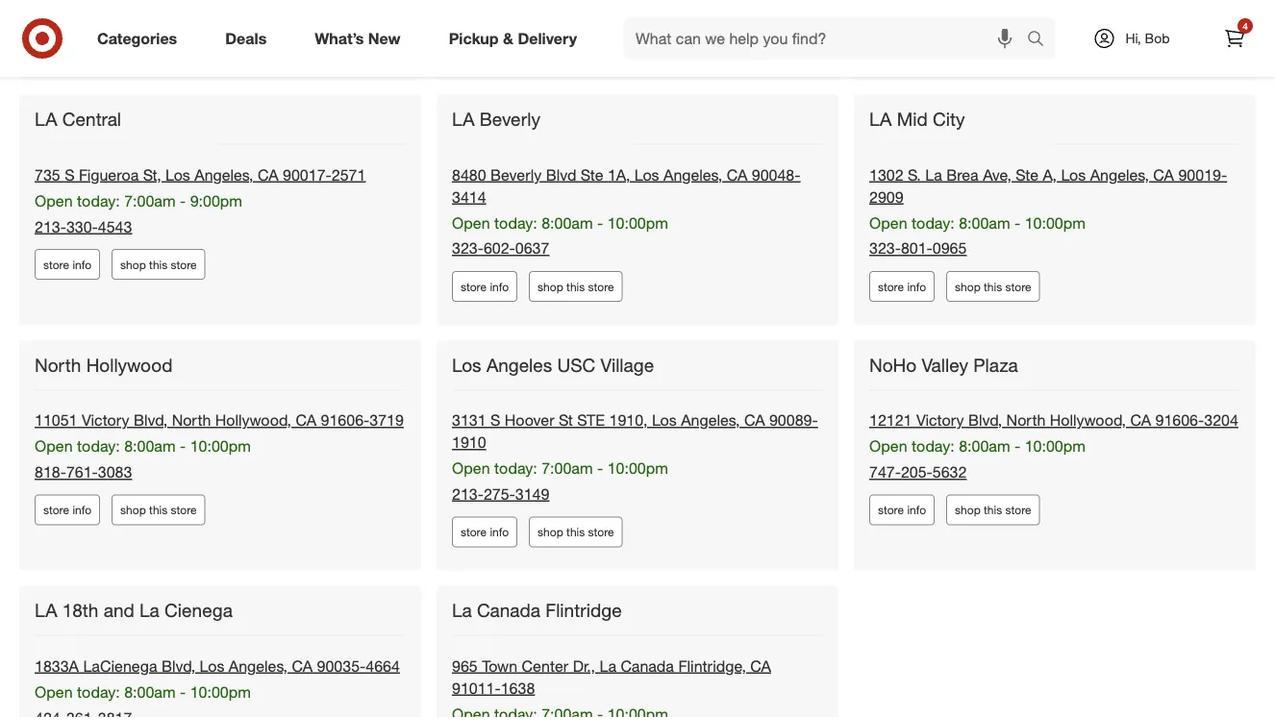 Task type: vqa. For each thing, say whether or not it's contained in the screenshot.
2nd 91606-
yes



Task type: describe. For each thing, give the bounding box(es) containing it.
3719
[[370, 411, 404, 430]]

la for la central
[[35, 108, 57, 130]]

angeles, inside 1302 s. la brea ave, ste a, los angeles, ca 90019- 2909 open today: 8:00am - 10:00pm 323-801-0965
[[1091, 166, 1150, 184]]

2909
[[870, 188, 904, 206]]

los inside los angeles usc village link
[[452, 354, 482, 376]]

what's new
[[315, 29, 401, 48]]

91011-
[[452, 679, 501, 698]]

3204
[[1205, 411, 1239, 430]]

ave,
[[983, 166, 1012, 184]]

hollywood, for north hollywood
[[215, 411, 292, 430]]

ca inside 735 s figueroa st, los angeles, ca 90017-2571 open today: 7:00am - 9:00pm 213-330-4543
[[258, 166, 279, 184]]

90017-
[[283, 166, 332, 184]]

open inside 3131 s hoover st ste 1910, los angeles, ca 90089- 1910 open today: 7:00am - 10:00pm 213-275-3149
[[452, 459, 490, 478]]

shop this store for north hollywood
[[120, 503, 197, 518]]

categories
[[97, 29, 177, 48]]

today: inside 1833a lacienega blvd, los angeles, ca 90035-4664 open today: 8:00am - 10:00pm
[[77, 683, 120, 702]]

hi, bob
[[1126, 30, 1170, 47]]

10:00pm inside 1302 s. la brea ave, ste a, los angeles, ca 90019- 2909 open today: 8:00am - 10:00pm 323-801-0965
[[1025, 213, 1086, 232]]

what's
[[315, 29, 364, 48]]

canada inside 965 town center dr., la canada flintridge, ca 91011-1638
[[621, 657, 674, 676]]

shop this store button for la beverly
[[529, 271, 623, 302]]

shop this store button up city
[[947, 25, 1041, 56]]

open inside 11051 victory blvd, north hollywood, ca 91606-3719 open today: 8:00am - 10:00pm 818-761-3083
[[35, 437, 73, 456]]

shop left search button
[[955, 34, 981, 48]]

pickup & delivery
[[449, 29, 577, 48]]

4543
[[98, 217, 132, 236]]

ca inside 1302 s. la brea ave, ste a, los angeles, ca 90019- 2909 open today: 8:00am - 10:00pm 323-801-0965
[[1154, 166, 1175, 184]]

info for north hollywood
[[73, 503, 91, 518]]

victory for hollywood
[[82, 411, 129, 430]]

what's new link
[[298, 17, 425, 60]]

today: inside 8480 beverly blvd ste 1a, los angeles, ca 90048- 3414 open today: 8:00am - 10:00pm 323-602-0637
[[495, 213, 538, 232]]

hi,
[[1126, 30, 1142, 47]]

this for north hollywood
[[149, 503, 168, 518]]

info left "categories"
[[73, 34, 91, 48]]

la central link
[[35, 108, 125, 131]]

la inside "la canada flintridge" "link"
[[452, 600, 472, 622]]

village
[[601, 354, 654, 376]]

91606- for north hollywood
[[321, 411, 370, 430]]

11051 victory blvd, north hollywood, ca 91606-3719 link
[[35, 411, 404, 430]]

8480 beverly blvd ste 1a, los angeles, ca 90048- 3414 open today: 8:00am - 10:00pm 323-602-0637
[[452, 166, 801, 258]]

735
[[35, 166, 60, 184]]

store info link for los angeles usc village
[[452, 517, 518, 548]]

1638
[[501, 679, 535, 698]]

shop this store button for los angeles usc village
[[529, 517, 623, 548]]

flintridge
[[546, 600, 622, 622]]

90048-
[[752, 166, 801, 184]]

90035-
[[317, 657, 366, 676]]

today: inside 12121 victory blvd, north hollywood, ca 91606-3204 open today: 8:00am - 10:00pm 747-205-5632
[[912, 437, 955, 456]]

los angeles usc village
[[452, 354, 654, 376]]

info for los angeles usc village
[[490, 525, 509, 540]]

3131 s hoover st ste 1910, los angeles, ca 90089- 1910 link
[[452, 411, 818, 452]]

store info left "categories"
[[43, 34, 91, 48]]

- inside 1302 s. la brea ave, ste a, los angeles, ca 90019- 2909 open today: 8:00am - 10:00pm 323-801-0965
[[1015, 213, 1021, 232]]

shop for la beverly
[[538, 279, 564, 294]]

info for la mid city
[[908, 279, 927, 294]]

shop this store for la beverly
[[538, 279, 614, 294]]

store info for la beverly
[[461, 279, 509, 294]]

323- inside 8480 beverly blvd ste 1a, los angeles, ca 90048- 3414 open today: 8:00am - 10:00pm 323-602-0637
[[452, 239, 484, 258]]

open inside 735 s figueroa st, los angeles, ca 90017-2571 open today: 7:00am - 9:00pm 213-330-4543
[[35, 191, 73, 210]]

747-
[[870, 463, 901, 482]]

818-
[[35, 463, 66, 482]]

735 s figueroa st, los angeles, ca 90017-2571 open today: 7:00am - 9:00pm 213-330-4543
[[35, 166, 366, 236]]

ca inside 965 town center dr., la canada flintridge, ca 91011-1638
[[751, 657, 771, 676]]

- inside 11051 victory blvd, north hollywood, ca 91606-3719 open today: 8:00am - 10:00pm 818-761-3083
[[180, 437, 186, 456]]

965 town center dr., la canada flintridge, ca 91011-1638
[[452, 657, 771, 698]]

12121 victory blvd, north hollywood, ca 91606-3204 open today: 8:00am - 10:00pm 747-205-5632
[[870, 411, 1239, 482]]

- inside 1833a lacienega blvd, los angeles, ca 90035-4664 open today: 8:00am - 10:00pm
[[180, 683, 186, 702]]

la inside 1302 s. la brea ave, ste a, los angeles, ca 90019- 2909 open today: 8:00am - 10:00pm 323-801-0965
[[926, 166, 943, 184]]

store info left delivery
[[461, 34, 509, 48]]

- inside 12121 victory blvd, north hollywood, ca 91606-3204 open today: 8:00am - 10:00pm 747-205-5632
[[1015, 437, 1021, 456]]

this for los angeles usc village
[[567, 525, 585, 540]]

deals
[[225, 29, 267, 48]]

north hollywood link
[[35, 354, 177, 377]]

blvd
[[546, 166, 577, 184]]

this right '&'
[[567, 34, 585, 48]]

2571
[[332, 166, 366, 184]]

los inside 3131 s hoover st ste 1910, los angeles, ca 90089- 1910 open today: 7:00am - 10:00pm 213-275-3149
[[652, 411, 677, 430]]

323-801-0965 link
[[870, 239, 967, 258]]

flintridge,
[[679, 657, 746, 676]]

hoover
[[505, 411, 555, 430]]

la inside 965 town center dr., la canada flintridge, ca 91011-1638
[[600, 657, 617, 676]]

818-761-3083 link
[[35, 463, 132, 482]]

1910,
[[609, 411, 648, 430]]

7:00am inside 735 s figueroa st, los angeles, ca 90017-2571 open today: 7:00am - 9:00pm 213-330-4543
[[124, 191, 176, 210]]

this for noho valley plaza
[[984, 503, 1003, 518]]

beverly for la
[[480, 108, 541, 130]]

info for la beverly
[[490, 279, 509, 294]]

3131
[[452, 411, 486, 430]]

info for la central
[[73, 258, 91, 272]]

801-
[[901, 239, 933, 258]]

la 18th and la cienega link
[[35, 600, 237, 623]]

- inside 735 s figueroa st, los angeles, ca 90017-2571 open today: 7:00am - 9:00pm 213-330-4543
[[180, 191, 186, 210]]

this left deals
[[149, 34, 168, 48]]

valley
[[922, 354, 969, 376]]

s for central
[[65, 166, 75, 184]]

- inside 3131 s hoover st ste 1910, los angeles, ca 90089- 1910 open today: 7:00am - 10:00pm 213-275-3149
[[597, 459, 603, 478]]

shop right '&'
[[538, 34, 564, 48]]

747-205-5632 link
[[870, 463, 967, 482]]

store info for noho valley plaza
[[878, 503, 927, 518]]

shop this store for noho valley plaza
[[955, 503, 1032, 518]]

today: inside 3131 s hoover st ste 1910, los angeles, ca 90089- 1910 open today: 7:00am - 10:00pm 213-275-3149
[[495, 459, 538, 478]]

blvd, for hollywood
[[134, 411, 168, 430]]

&
[[503, 29, 514, 48]]

ca inside 1833a lacienega blvd, los angeles, ca 90035-4664 open today: 8:00am - 10:00pm
[[292, 657, 313, 676]]

4664
[[366, 657, 400, 676]]

shop this store button left deals
[[112, 25, 206, 56]]

323- inside 1302 s. la brea ave, ste a, los angeles, ca 90019- 2909 open today: 8:00am - 10:00pm 323-801-0965
[[870, 239, 901, 258]]

la beverly
[[452, 108, 541, 130]]

shop up central
[[120, 34, 146, 48]]

angeles
[[487, 354, 552, 376]]

90089-
[[770, 411, 818, 430]]

la inside la 18th and la cienega link
[[139, 600, 159, 622]]

hollywood, for noho valley plaza
[[1050, 411, 1127, 430]]

cienega
[[165, 600, 233, 622]]

la canada flintridge link
[[452, 600, 626, 623]]

town
[[482, 657, 518, 676]]

ca inside 3131 s hoover st ste 1910, los angeles, ca 90089- 1910 open today: 7:00am - 10:00pm 213-275-3149
[[744, 411, 765, 430]]

1910
[[452, 433, 486, 452]]

shop this store button for north hollywood
[[112, 495, 206, 526]]

s for angeles
[[491, 411, 501, 430]]

open inside 8480 beverly blvd ste 1a, los angeles, ca 90048- 3414 open today: 8:00am - 10:00pm 323-602-0637
[[452, 213, 490, 232]]

this for la beverly
[[567, 279, 585, 294]]

central
[[62, 108, 121, 130]]

noho
[[870, 354, 917, 376]]

hollywood
[[86, 354, 173, 376]]

today: inside 1302 s. la brea ave, ste a, los angeles, ca 90019- 2909 open today: 8:00am - 10:00pm 323-801-0965
[[912, 213, 955, 232]]

7:00am inside 3131 s hoover st ste 1910, los angeles, ca 90089- 1910 open today: 7:00am - 10:00pm 213-275-3149
[[542, 459, 593, 478]]

noho valley plaza link
[[870, 354, 1022, 377]]

323-602-0637 link
[[452, 239, 550, 258]]

usc
[[558, 354, 596, 376]]

shop this store left deals
[[120, 34, 197, 48]]

beverly for 8480
[[491, 166, 542, 184]]

3131 s hoover st ste 1910, los angeles, ca 90089- 1910 open today: 7:00am - 10:00pm 213-275-3149
[[452, 411, 818, 504]]

91606- for noho valley plaza
[[1156, 411, 1205, 430]]

this for la mid city
[[984, 279, 1003, 294]]

la mid city link
[[870, 108, 969, 131]]

a,
[[1043, 166, 1057, 184]]

store info for la central
[[43, 258, 91, 272]]

1a,
[[608, 166, 630, 184]]

shop for noho valley plaza
[[955, 503, 981, 518]]

blvd, inside 1833a lacienega blvd, los angeles, ca 90035-4664 open today: 8:00am - 10:00pm
[[162, 657, 195, 676]]

1833a lacienega blvd, los angeles, ca 90035-4664 link
[[35, 657, 400, 676]]

1302 s. la brea ave, ste a, los angeles, ca 90019- 2909 link
[[870, 166, 1228, 206]]

brea
[[947, 166, 979, 184]]

los angeles usc village link
[[452, 354, 658, 377]]

shop this store button right '&'
[[529, 25, 623, 56]]

open inside 12121 victory blvd, north hollywood, ca 91606-3204 open today: 8:00am - 10:00pm 747-205-5632
[[870, 437, 908, 456]]

la mid city
[[870, 108, 965, 130]]

shop this store button for la mid city
[[947, 271, 1041, 302]]



Task type: locate. For each thing, give the bounding box(es) containing it.
open inside 1302 s. la brea ave, ste a, los angeles, ca 90019- 2909 open today: 8:00am - 10:00pm 323-801-0965
[[870, 213, 908, 232]]

8:00am inside 1302 s. la brea ave, ste a, los angeles, ca 90019- 2909 open today: 8:00am - 10:00pm 323-801-0965
[[959, 213, 1011, 232]]

1 horizontal spatial hollywood,
[[1050, 411, 1127, 430]]

4 link
[[1214, 17, 1256, 60]]

ste
[[577, 411, 605, 430]]

0 vertical spatial canada
[[477, 600, 541, 622]]

today: up 747-205-5632 link
[[912, 437, 955, 456]]

0 vertical spatial beverly
[[480, 108, 541, 130]]

0 horizontal spatial 91606-
[[321, 411, 370, 430]]

north up the "11051"
[[35, 354, 81, 376]]

10:00pm down 12121 victory blvd, north hollywood, ca 91606-3204 link
[[1025, 437, 1086, 456]]

ca left 90017-
[[258, 166, 279, 184]]

this up usc
[[567, 279, 585, 294]]

store info for north hollywood
[[43, 503, 91, 518]]

330-
[[66, 217, 98, 236]]

store info link up la central
[[35, 25, 100, 56]]

11051
[[35, 411, 77, 430]]

90019-
[[1179, 166, 1228, 184]]

pickup
[[449, 29, 499, 48]]

la inside la mid city link
[[870, 108, 892, 130]]

la up 965
[[452, 600, 472, 622]]

1 vertical spatial beverly
[[491, 166, 542, 184]]

ste left 1a,
[[581, 166, 604, 184]]

shop this store button for la central
[[112, 249, 206, 280]]

213- down 1910
[[452, 485, 484, 504]]

victory inside 12121 victory blvd, north hollywood, ca 91606-3204 open today: 8:00am - 10:00pm 747-205-5632
[[917, 411, 965, 430]]

0 horizontal spatial north
[[35, 354, 81, 376]]

shop this store button down 3149
[[529, 517, 623, 548]]

1 vertical spatial 213-
[[452, 485, 484, 504]]

0 horizontal spatial victory
[[82, 411, 129, 430]]

shop for los angeles usc village
[[538, 525, 564, 540]]

store info down 761-
[[43, 503, 91, 518]]

1 ste from the left
[[581, 166, 604, 184]]

shop for north hollywood
[[120, 503, 146, 518]]

10:00pm down '3131 s hoover st ste 1910, los angeles, ca 90089- 1910' link
[[608, 459, 668, 478]]

8480
[[452, 166, 486, 184]]

0637
[[515, 239, 550, 258]]

noho valley plaza
[[870, 354, 1019, 376]]

la inside la beverly link
[[452, 108, 475, 130]]

los left angeles
[[452, 354, 482, 376]]

search
[[1019, 31, 1065, 50]]

hollywood,
[[215, 411, 292, 430], [1050, 411, 1127, 430]]

s inside 735 s figueroa st, los angeles, ca 90017-2571 open today: 7:00am - 9:00pm 213-330-4543
[[65, 166, 75, 184]]

1 323- from the left
[[452, 239, 484, 258]]

7:00am up 3149
[[542, 459, 593, 478]]

5632
[[933, 463, 967, 482]]

north down hollywood at the left
[[172, 411, 211, 430]]

la right the s.
[[926, 166, 943, 184]]

open inside 1833a lacienega blvd, los angeles, ca 90035-4664 open today: 8:00am - 10:00pm
[[35, 683, 73, 702]]

store info link for noho valley plaza
[[870, 495, 935, 526]]

los right 1910,
[[652, 411, 677, 430]]

north for noho valley plaza
[[1007, 411, 1046, 430]]

hollywood, inside 12121 victory blvd, north hollywood, ca 91606-3204 open today: 8:00am - 10:00pm 747-205-5632
[[1050, 411, 1127, 430]]

4
[[1243, 20, 1249, 32]]

0 vertical spatial 213-
[[35, 217, 66, 236]]

1 horizontal spatial 213-
[[452, 485, 484, 504]]

0 horizontal spatial hollywood,
[[215, 411, 292, 430]]

open down 3414
[[452, 213, 490, 232]]

2 victory from the left
[[917, 411, 965, 430]]

ca left 90048-
[[727, 166, 748, 184]]

shop this store down 3083
[[120, 503, 197, 518]]

10:00pm inside 8480 beverly blvd ste 1a, los angeles, ca 90048- 3414 open today: 8:00am - 10:00pm 323-602-0637
[[608, 213, 668, 232]]

shop for la mid city
[[955, 279, 981, 294]]

What can we help you find? suggestions appear below search field
[[624, 17, 1032, 60]]

0965
[[933, 239, 967, 258]]

10:00pm down 11051 victory blvd, north hollywood, ca 91606-3719 link
[[190, 437, 251, 456]]

north inside 11051 victory blvd, north hollywood, ca 91606-3719 open today: 8:00am - 10:00pm 818-761-3083
[[172, 411, 211, 430]]

canada inside "link"
[[477, 600, 541, 622]]

shop this store down 0965
[[955, 279, 1032, 294]]

victory for valley
[[917, 411, 965, 430]]

hollywood, inside 11051 victory blvd, north hollywood, ca 91606-3719 open today: 8:00am - 10:00pm 818-761-3083
[[215, 411, 292, 430]]

st
[[559, 411, 573, 430]]

open down 2909
[[870, 213, 908, 232]]

12121 victory blvd, north hollywood, ca 91606-3204 link
[[870, 411, 1239, 430]]

shop this store for la mid city
[[955, 279, 1032, 294]]

beverly inside 8480 beverly blvd ste 1a, los angeles, ca 90048- 3414 open today: 8:00am - 10:00pm 323-602-0637
[[491, 166, 542, 184]]

info down 275-
[[490, 525, 509, 540]]

- down 8480 beverly blvd ste 1a, los angeles, ca 90048- 3414 link
[[597, 213, 603, 232]]

602-
[[484, 239, 515, 258]]

beverly inside la beverly link
[[480, 108, 541, 130]]

store info link for la beverly
[[452, 271, 518, 302]]

angeles, right a,
[[1091, 166, 1150, 184]]

8:00am for 12121 victory blvd, north hollywood, ca 91606-3204 open today: 8:00am - 10:00pm 747-205-5632
[[959, 437, 1011, 456]]

north down plaza
[[1007, 411, 1046, 430]]

la for la beverly
[[452, 108, 475, 130]]

la beverly link
[[452, 108, 544, 131]]

los inside 1302 s. la brea ave, ste a, los angeles, ca 90019- 2909 open today: 8:00am - 10:00pm 323-801-0965
[[1062, 166, 1086, 184]]

open down the "11051"
[[35, 437, 73, 456]]

los inside 735 s figueroa st, los angeles, ca 90017-2571 open today: 7:00am - 9:00pm 213-330-4543
[[166, 166, 190, 184]]

la inside la central link
[[35, 108, 57, 130]]

la right dr.,
[[600, 657, 617, 676]]

2 323- from the left
[[870, 239, 901, 258]]

new
[[368, 29, 401, 48]]

shop this store up city
[[955, 34, 1032, 48]]

0 horizontal spatial 7:00am
[[124, 191, 176, 210]]

1302
[[870, 166, 904, 184]]

10:00pm down 8480 beverly blvd ste 1a, los angeles, ca 90048- 3414 link
[[608, 213, 668, 232]]

store info link down 761-
[[35, 495, 100, 526]]

0 horizontal spatial s
[[65, 166, 75, 184]]

store info link down 602-
[[452, 271, 518, 302]]

angeles, down cienega
[[229, 657, 288, 676]]

north for north hollywood
[[172, 411, 211, 430]]

and
[[104, 600, 134, 622]]

today: inside 735 s figueroa st, los angeles, ca 90017-2571 open today: 7:00am - 9:00pm 213-330-4543
[[77, 191, 120, 210]]

s inside 3131 s hoover st ste 1910, los angeles, ca 90089- 1910 open today: 7:00am - 10:00pm 213-275-3149
[[491, 411, 501, 430]]

0 horizontal spatial 213-
[[35, 217, 66, 236]]

north inside 12121 victory blvd, north hollywood, ca 91606-3204 open today: 8:00am - 10:00pm 747-205-5632
[[1007, 411, 1046, 430]]

store info down 330-
[[43, 258, 91, 272]]

8:00am inside 1833a lacienega blvd, los angeles, ca 90035-4664 open today: 8:00am - 10:00pm
[[124, 683, 176, 702]]

ca left 90035-
[[292, 657, 313, 676]]

1 horizontal spatial victory
[[917, 411, 965, 430]]

1 vertical spatial canada
[[621, 657, 674, 676]]

8:00am for 11051 victory blvd, north hollywood, ca 91606-3719 open today: 8:00am - 10:00pm 818-761-3083
[[124, 437, 176, 456]]

761-
[[66, 463, 98, 482]]

today: up 213-275-3149 link
[[495, 459, 538, 478]]

shop this store button for noho valley plaza
[[947, 495, 1041, 526]]

la left central
[[35, 108, 57, 130]]

la
[[926, 166, 943, 184], [139, 600, 159, 622], [452, 600, 472, 622], [600, 657, 617, 676]]

store info link down 205-
[[870, 495, 935, 526]]

1 horizontal spatial 7:00am
[[542, 459, 593, 478]]

today: inside 11051 victory blvd, north hollywood, ca 91606-3719 open today: 8:00am - 10:00pm 818-761-3083
[[77, 437, 120, 456]]

shop this store for la central
[[120, 258, 197, 272]]

1 horizontal spatial north
[[172, 411, 211, 430]]

10:00pm down the 1302 s. la brea ave, ste a, los angeles, ca 90019- 2909 link
[[1025, 213, 1086, 232]]

shop this store right '&'
[[538, 34, 614, 48]]

shop this store down 0637
[[538, 279, 614, 294]]

8:00am for 1833a lacienega blvd, los angeles, ca 90035-4664 open today: 8:00am - 10:00pm
[[124, 683, 176, 702]]

1 horizontal spatial 323-
[[870, 239, 901, 258]]

lacienega
[[83, 657, 157, 676]]

18th
[[62, 600, 99, 622]]

la up 8480
[[452, 108, 475, 130]]

- down '735 s figueroa st, los angeles, ca 90017-2571' link
[[180, 191, 186, 210]]

angeles, inside 735 s figueroa st, los angeles, ca 90017-2571 open today: 7:00am - 9:00pm 213-330-4543
[[195, 166, 254, 184]]

angeles, up 9:00pm
[[195, 166, 254, 184]]

323- down 3414
[[452, 239, 484, 258]]

this
[[149, 34, 168, 48], [567, 34, 585, 48], [984, 34, 1003, 48], [149, 258, 168, 272], [567, 279, 585, 294], [984, 279, 1003, 294], [149, 503, 168, 518], [984, 503, 1003, 518], [567, 525, 585, 540]]

beverly
[[480, 108, 541, 130], [491, 166, 542, 184]]

delivery
[[518, 29, 577, 48]]

7:00am down "st," at left top
[[124, 191, 176, 210]]

1 vertical spatial 7:00am
[[542, 459, 593, 478]]

info for noho valley plaza
[[908, 503, 927, 518]]

open down 1910
[[452, 459, 490, 478]]

shop down 3083
[[120, 503, 146, 518]]

this down 735 s figueroa st, los angeles, ca 90017-2571 open today: 7:00am - 9:00pm 213-330-4543 on the left top
[[149, 258, 168, 272]]

ca inside 11051 victory blvd, north hollywood, ca 91606-3719 open today: 8:00am - 10:00pm 818-761-3083
[[296, 411, 317, 430]]

pickup & delivery link
[[433, 17, 601, 60]]

91606-
[[321, 411, 370, 430], [1156, 411, 1205, 430]]

10:00pm
[[608, 213, 668, 232], [1025, 213, 1086, 232], [190, 437, 251, 456], [1025, 437, 1086, 456], [608, 459, 668, 478], [190, 683, 251, 702]]

1302 s. la brea ave, ste a, los angeles, ca 90019- 2909 open today: 8:00am - 10:00pm 323-801-0965
[[870, 166, 1228, 258]]

- inside 8480 beverly blvd ste 1a, los angeles, ca 90048- 3414 open today: 8:00am - 10:00pm 323-602-0637
[[597, 213, 603, 232]]

store info
[[43, 34, 91, 48], [461, 34, 509, 48], [43, 258, 91, 272], [461, 279, 509, 294], [878, 279, 927, 294], [43, 503, 91, 518], [878, 503, 927, 518], [461, 525, 509, 540]]

ca left 90089-
[[744, 411, 765, 430]]

info down 801- on the right top of the page
[[908, 279, 927, 294]]

la for la mid city
[[870, 108, 892, 130]]

0 vertical spatial 7:00am
[[124, 191, 176, 210]]

shop this store button down 4543
[[112, 249, 206, 280]]

10:00pm inside 11051 victory blvd, north hollywood, ca 91606-3719 open today: 8:00am - 10:00pm 818-761-3083
[[190, 437, 251, 456]]

ca right 'flintridge,'
[[751, 657, 771, 676]]

la canada flintridge
[[452, 600, 622, 622]]

store info for los angeles usc village
[[461, 525, 509, 540]]

la right and
[[139, 600, 159, 622]]

shop this store button down 0637
[[529, 271, 623, 302]]

213-275-3149 link
[[452, 485, 550, 504]]

store info link for la mid city
[[870, 271, 935, 302]]

3083
[[98, 463, 132, 482]]

3149
[[515, 485, 550, 504]]

1 victory from the left
[[82, 411, 129, 430]]

bob
[[1145, 30, 1170, 47]]

s right 3131
[[491, 411, 501, 430]]

965 town center dr., la canada flintridge, ca 91011-1638 link
[[452, 657, 771, 698]]

shop this store down "5632"
[[955, 503, 1032, 518]]

angeles, right 1910,
[[681, 411, 740, 430]]

ste inside 8480 beverly blvd ste 1a, los angeles, ca 90048- 3414 open today: 8:00am - 10:00pm 323-602-0637
[[581, 166, 604, 184]]

205-
[[901, 463, 933, 482]]

info down 761-
[[73, 503, 91, 518]]

11051 victory blvd, north hollywood, ca 91606-3719 open today: 8:00am - 10:00pm 818-761-3083
[[35, 411, 404, 482]]

dr.,
[[573, 657, 596, 676]]

beverly up 8480
[[480, 108, 541, 130]]

store info down 801- on the right top of the page
[[878, 279, 927, 294]]

victory right the "11051"
[[82, 411, 129, 430]]

213-330-4543 link
[[35, 217, 132, 236]]

store
[[43, 34, 69, 48], [171, 34, 197, 48], [461, 34, 487, 48], [588, 34, 614, 48], [1006, 34, 1032, 48], [43, 258, 69, 272], [171, 258, 197, 272], [461, 279, 487, 294], [588, 279, 614, 294], [878, 279, 904, 294], [1006, 279, 1032, 294], [43, 503, 69, 518], [171, 503, 197, 518], [878, 503, 904, 518], [1006, 503, 1032, 518], [461, 525, 487, 540], [588, 525, 614, 540]]

91606- inside 11051 victory blvd, north hollywood, ca 91606-3719 open today: 8:00am - 10:00pm 818-761-3083
[[321, 411, 370, 430]]

ste
[[581, 166, 604, 184], [1016, 166, 1039, 184]]

0 horizontal spatial canada
[[477, 600, 541, 622]]

0 vertical spatial s
[[65, 166, 75, 184]]

91606- inside 12121 victory blvd, north hollywood, ca 91606-3204 open today: 8:00am - 10:00pm 747-205-5632
[[1156, 411, 1205, 430]]

shop this store down 3149
[[538, 525, 614, 540]]

info down 205-
[[908, 503, 927, 518]]

0 horizontal spatial ste
[[581, 166, 604, 184]]

ca left 3719
[[296, 411, 317, 430]]

canada right dr.,
[[621, 657, 674, 676]]

today: up 818-761-3083 link
[[77, 437, 120, 456]]

8:00am
[[542, 213, 593, 232], [959, 213, 1011, 232], [124, 437, 176, 456], [959, 437, 1011, 456], [124, 683, 176, 702]]

victory inside 11051 victory blvd, north hollywood, ca 91606-3719 open today: 8:00am - 10:00pm 818-761-3083
[[82, 411, 129, 430]]

plaza
[[974, 354, 1019, 376]]

angeles,
[[195, 166, 254, 184], [664, 166, 723, 184], [1091, 166, 1150, 184], [681, 411, 740, 430], [229, 657, 288, 676]]

ca inside 8480 beverly blvd ste 1a, los angeles, ca 90048- 3414 open today: 8:00am - 10:00pm 323-602-0637
[[727, 166, 748, 184]]

store info link left delivery
[[452, 25, 518, 56]]

beverly left 'blvd'
[[491, 166, 542, 184]]

this for la central
[[149, 258, 168, 272]]

today: down lacienega
[[77, 683, 120, 702]]

st,
[[143, 166, 161, 184]]

s.
[[908, 166, 921, 184]]

canada
[[477, 600, 541, 622], [621, 657, 674, 676]]

1 horizontal spatial s
[[491, 411, 501, 430]]

10:00pm inside 1833a lacienega blvd, los angeles, ca 90035-4664 open today: 8:00am - 10:00pm
[[190, 683, 251, 702]]

victory right 12121
[[917, 411, 965, 430]]

los inside 8480 beverly blvd ste 1a, los angeles, ca 90048- 3414 open today: 8:00am - 10:00pm 323-602-0637
[[635, 166, 660, 184]]

2 91606- from the left
[[1156, 411, 1205, 430]]

figueroa
[[79, 166, 139, 184]]

la left the mid on the top of the page
[[870, 108, 892, 130]]

la 18th and la cienega
[[35, 600, 233, 622]]

8:00am inside 8480 beverly blvd ste 1a, los angeles, ca 90048- 3414 open today: 8:00am - 10:00pm 323-602-0637
[[542, 213, 593, 232]]

2 ste from the left
[[1016, 166, 1039, 184]]

- down 1833a lacienega blvd, los angeles, ca 90035-4664 link
[[180, 683, 186, 702]]

los down cienega
[[200, 657, 225, 676]]

blvd, for valley
[[969, 411, 1003, 430]]

blvd, inside 12121 victory blvd, north hollywood, ca 91606-3204 open today: 8:00am - 10:00pm 747-205-5632
[[969, 411, 1003, 430]]

store info link for north hollywood
[[35, 495, 100, 526]]

store info link down 275-
[[452, 517, 518, 548]]

categories link
[[81, 17, 201, 60]]

los right a,
[[1062, 166, 1086, 184]]

north
[[35, 354, 81, 376], [172, 411, 211, 430], [1007, 411, 1046, 430]]

today: down "figueroa"
[[77, 191, 120, 210]]

blvd, inside 11051 victory blvd, north hollywood, ca 91606-3719 open today: 8:00am - 10:00pm 818-761-3083
[[134, 411, 168, 430]]

store info down 602-
[[461, 279, 509, 294]]

search button
[[1019, 17, 1065, 63]]

1 horizontal spatial 91606-
[[1156, 411, 1205, 430]]

angeles, inside 1833a lacienega blvd, los angeles, ca 90035-4664 open today: 8:00am - 10:00pm
[[229, 657, 288, 676]]

mid
[[897, 108, 928, 130]]

la central
[[35, 108, 121, 130]]

this up plaza
[[984, 279, 1003, 294]]

blvd, right lacienega
[[162, 657, 195, 676]]

1 hollywood, from the left
[[215, 411, 292, 430]]

store info down 205-
[[878, 503, 927, 518]]

213- inside 735 s figueroa st, los angeles, ca 90017-2571 open today: 7:00am - 9:00pm 213-330-4543
[[35, 217, 66, 236]]

shop down 0637
[[538, 279, 564, 294]]

275-
[[484, 485, 515, 504]]

store info for la mid city
[[878, 279, 927, 294]]

1833a
[[35, 657, 79, 676]]

info down 330-
[[73, 258, 91, 272]]

2 horizontal spatial north
[[1007, 411, 1046, 430]]

1 horizontal spatial ste
[[1016, 166, 1039, 184]]

center
[[522, 657, 569, 676]]

1 91606- from the left
[[321, 411, 370, 430]]

ca inside 12121 victory blvd, north hollywood, ca 91606-3204 open today: 8:00am - 10:00pm 747-205-5632
[[1131, 411, 1152, 430]]

8:00am inside 11051 victory blvd, north hollywood, ca 91606-3719 open today: 8:00am - 10:00pm 818-761-3083
[[124, 437, 176, 456]]

12121
[[870, 411, 912, 430]]

angeles, inside 3131 s hoover st ste 1910, los angeles, ca 90089- 1910 open today: 7:00am - 10:00pm 213-275-3149
[[681, 411, 740, 430]]

1 horizontal spatial canada
[[621, 657, 674, 676]]

los inside 1833a lacienega blvd, los angeles, ca 90035-4664 open today: 8:00am - 10:00pm
[[200, 657, 225, 676]]

213- inside 3131 s hoover st ste 1910, los angeles, ca 90089- 1910 open today: 7:00am - 10:00pm 213-275-3149
[[452, 485, 484, 504]]

3414
[[452, 188, 486, 206]]

1 vertical spatial s
[[491, 411, 501, 430]]

735 s figueroa st, los angeles, ca 90017-2571 link
[[35, 166, 366, 184]]

today:
[[77, 191, 120, 210], [495, 213, 538, 232], [912, 213, 955, 232], [77, 437, 120, 456], [912, 437, 955, 456], [495, 459, 538, 478], [77, 683, 120, 702]]

1833a lacienega blvd, los angeles, ca 90035-4664 open today: 8:00am - 10:00pm
[[35, 657, 400, 702]]

la inside la 18th and la cienega link
[[35, 600, 57, 622]]

- down the 1302 s. la brea ave, ste a, los angeles, ca 90019- 2909 link
[[1015, 213, 1021, 232]]

shop for la central
[[120, 258, 146, 272]]

shop this store button down 0965
[[947, 271, 1041, 302]]

323- down 2909
[[870, 239, 901, 258]]

9:00pm
[[190, 191, 242, 210]]

8:00am inside 12121 victory blvd, north hollywood, ca 91606-3204 open today: 8:00am - 10:00pm 747-205-5632
[[959, 437, 1011, 456]]

10:00pm inside 12121 victory blvd, north hollywood, ca 91606-3204 open today: 8:00am - 10:00pm 747-205-5632
[[1025, 437, 1086, 456]]

2 hollywood, from the left
[[1050, 411, 1127, 430]]

ste left a,
[[1016, 166, 1039, 184]]

today: up 323-801-0965 link
[[912, 213, 955, 232]]

info
[[73, 34, 91, 48], [490, 34, 509, 48], [73, 258, 91, 272], [490, 279, 509, 294], [908, 279, 927, 294], [73, 503, 91, 518], [908, 503, 927, 518], [490, 525, 509, 540]]

s right 735
[[65, 166, 75, 184]]

deals link
[[209, 17, 291, 60]]

info left delivery
[[490, 34, 509, 48]]

la for la 18th and la cienega
[[35, 600, 57, 622]]

this left search button
[[984, 34, 1003, 48]]

ste inside 1302 s. la brea ave, ste a, los angeles, ca 90019- 2909 open today: 8:00am - 10:00pm 323-801-0965
[[1016, 166, 1039, 184]]

angeles, inside 8480 beverly blvd ste 1a, los angeles, ca 90048- 3414 open today: 8:00am - 10:00pm 323-602-0637
[[664, 166, 723, 184]]

10:00pm inside 3131 s hoover st ste 1910, los angeles, ca 90089- 1910 open today: 7:00am - 10:00pm 213-275-3149
[[608, 459, 668, 478]]

shop this store for los angeles usc village
[[538, 525, 614, 540]]

city
[[933, 108, 965, 130]]

0 horizontal spatial 323-
[[452, 239, 484, 258]]

ca left 3204 on the right of page
[[1131, 411, 1152, 430]]

-
[[180, 191, 186, 210], [597, 213, 603, 232], [1015, 213, 1021, 232], [180, 437, 186, 456], [1015, 437, 1021, 456], [597, 459, 603, 478], [180, 683, 186, 702]]

store info link for la central
[[35, 249, 100, 280]]



